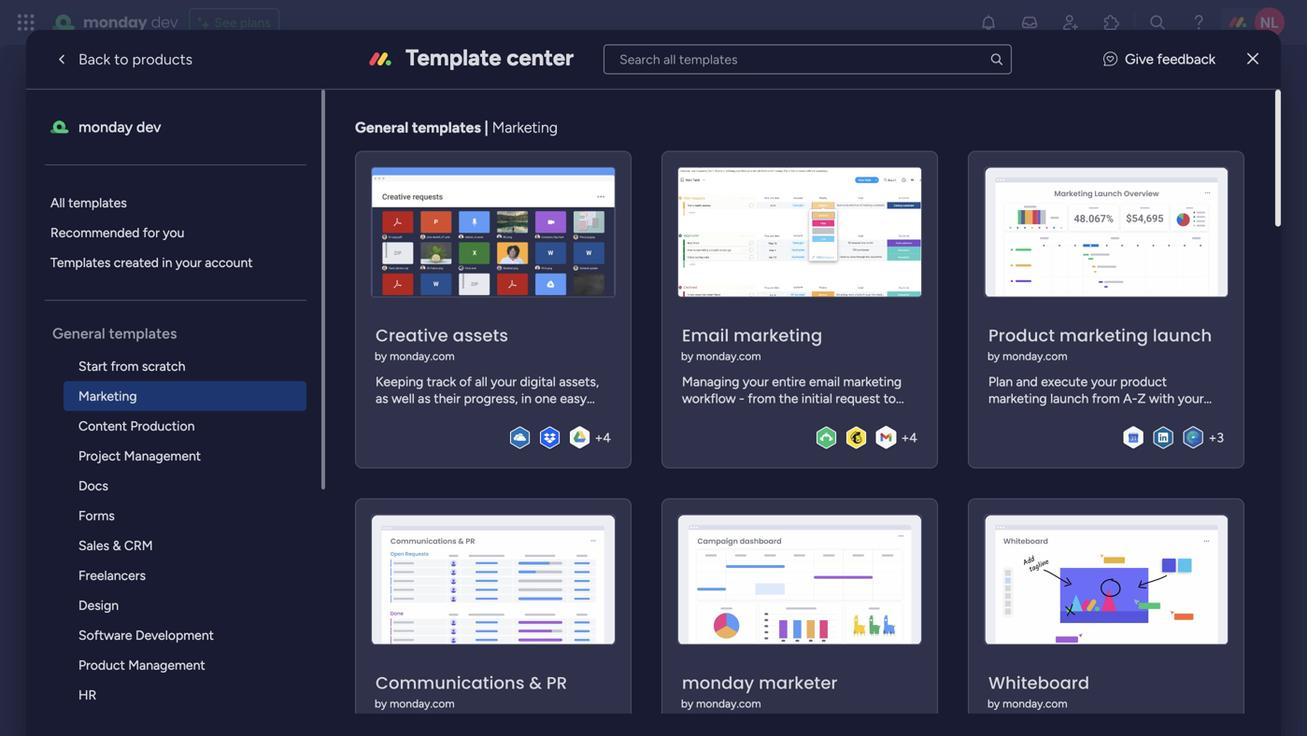 Task type: vqa. For each thing, say whether or not it's contained in the screenshot.
Cross
no



Task type: describe. For each thing, give the bounding box(es) containing it.
4 for marketing
[[909, 430, 917, 446]]

inbox image
[[1020, 13, 1039, 32]]

whiteboard by monday.com
[[987, 671, 1090, 711]]

see plans
[[214, 14, 271, 30]]

pr
[[546, 671, 567, 695]]

content production
[[78, 418, 195, 434]]

monday.com inside communications & pr by monday.com
[[390, 697, 455, 711]]

templates for general templates | marketing
[[412, 119, 481, 136]]

invite members image
[[1061, 13, 1080, 32]]

general for general templates
[[52, 325, 105, 342]]

templates for all templates
[[68, 195, 127, 211]]

monday.com inside product marketing launch by monday.com
[[1003, 350, 1067, 363]]

by inside product marketing launch by monday.com
[[987, 350, 1000, 363]]

content
[[78, 418, 127, 434]]

by inside communications & pr by monday.com
[[375, 697, 387, 711]]

& for communications
[[529, 671, 542, 695]]

give feedback
[[1125, 51, 1215, 68]]

product for marketing
[[988, 324, 1055, 348]]

marketing inside work management templates element
[[78, 388, 137, 404]]

monday.com inside whiteboard by monday.com
[[1003, 697, 1067, 711]]

hr
[[78, 687, 96, 703]]

design
[[78, 597, 119, 613]]

development
[[135, 627, 214, 643]]

general templates heading
[[52, 323, 321, 344]]

communications & pr by monday.com
[[375, 671, 567, 711]]

+ 3
[[1209, 430, 1224, 446]]

template center
[[406, 44, 574, 71]]

general templates | marketing
[[355, 119, 558, 136]]

plans
[[240, 14, 271, 30]]

notifications image
[[979, 13, 998, 32]]

by inside whiteboard by monday.com
[[987, 697, 1000, 711]]

docs
[[78, 478, 108, 494]]

marketer
[[759, 671, 838, 695]]

start
[[78, 358, 107, 374]]

give feedback link
[[1103, 49, 1215, 70]]

software
[[78, 627, 132, 643]]

project management
[[78, 448, 201, 464]]

created
[[114, 255, 159, 270]]

you
[[163, 225, 184, 241]]

work management templates element
[[45, 351, 321, 736]]

whiteboard
[[988, 671, 1090, 695]]

email marketing by monday.com
[[681, 324, 822, 363]]

freelancers
[[78, 568, 146, 583]]

dev inside list box
[[136, 118, 161, 136]]

production
[[130, 418, 195, 434]]

product marketing launch by monday.com
[[987, 324, 1212, 363]]

product for management
[[78, 657, 125, 673]]

product management
[[78, 657, 205, 673]]

search image
[[989, 52, 1004, 67]]

sales
[[78, 538, 109, 554]]

all
[[50, 195, 65, 211]]

+ 4 for creative assets
[[595, 430, 611, 446]]

apps image
[[1102, 13, 1121, 32]]

monday for monday
[[83, 12, 147, 33]]

software development
[[78, 627, 214, 643]]

template
[[406, 44, 501, 71]]

+ 4 for email marketing
[[901, 430, 917, 446]]

noah lott image
[[1255, 7, 1285, 37]]

& for sales
[[113, 538, 121, 554]]

back
[[78, 50, 111, 68]]

crm
[[124, 538, 153, 554]]

general for general templates | marketing
[[355, 119, 408, 136]]

recommended for you
[[50, 225, 184, 241]]

back to products button
[[37, 41, 207, 78]]

list box containing monday dev
[[45, 90, 325, 736]]

forms
[[78, 508, 115, 524]]

Search all templates search field
[[604, 44, 1012, 74]]

launch
[[1153, 324, 1212, 348]]

center
[[507, 44, 574, 71]]

0 vertical spatial monday dev
[[83, 12, 178, 33]]

your
[[176, 255, 202, 270]]

recommended
[[50, 225, 140, 241]]

account
[[205, 255, 253, 270]]



Task type: locate. For each thing, give the bounding box(es) containing it.
2 + 4 from the left
[[901, 430, 917, 446]]

give
[[1125, 51, 1154, 68]]

|
[[485, 119, 488, 136]]

back to products
[[78, 50, 193, 68]]

0 horizontal spatial product
[[78, 657, 125, 673]]

marketing for email
[[733, 324, 822, 348]]

templates inside explore element
[[68, 195, 127, 211]]

templates created in your account
[[50, 255, 253, 270]]

start from scratch
[[78, 358, 185, 374]]

1 + from the left
[[595, 430, 603, 446]]

1 vertical spatial dev
[[136, 118, 161, 136]]

monday.com inside "creative assets by monday.com"
[[390, 350, 455, 363]]

marketing right the |
[[492, 119, 558, 136]]

dev
[[151, 12, 178, 33], [136, 118, 161, 136]]

see plans button
[[189, 8, 279, 36]]

1 vertical spatial general
[[52, 325, 105, 342]]

monday dev up back to products
[[83, 12, 178, 33]]

creative
[[376, 324, 448, 348]]

products
[[132, 50, 193, 68]]

templates for general templates
[[109, 325, 177, 342]]

select product image
[[17, 13, 36, 32]]

sales & crm
[[78, 538, 153, 554]]

2 horizontal spatial +
[[1209, 430, 1217, 446]]

by inside "creative assets by monday.com"
[[375, 350, 387, 363]]

1 vertical spatial monday dev
[[78, 118, 161, 136]]

1 vertical spatial templates
[[68, 195, 127, 211]]

0 horizontal spatial marketing
[[733, 324, 822, 348]]

+ 4
[[595, 430, 611, 446], [901, 430, 917, 446]]

creative assets by monday.com
[[375, 324, 508, 363]]

monday.com inside monday marketer by monday.com
[[696, 697, 761, 711]]

1 horizontal spatial general
[[355, 119, 408, 136]]

0 vertical spatial &
[[113, 538, 121, 554]]

1 vertical spatial marketing
[[78, 388, 137, 404]]

2 vertical spatial monday
[[682, 671, 754, 695]]

management for product management
[[128, 657, 205, 673]]

1 horizontal spatial &
[[529, 671, 542, 695]]

management for project management
[[124, 448, 201, 464]]

1 marketing from the left
[[733, 324, 822, 348]]

monday marketer by monday.com
[[681, 671, 838, 711]]

1 4 from the left
[[603, 430, 611, 446]]

product
[[988, 324, 1055, 348], [78, 657, 125, 673]]

0 horizontal spatial +
[[595, 430, 603, 446]]

& inside communications & pr by monday.com
[[529, 671, 542, 695]]

templates
[[50, 255, 111, 270]]

product inside product marketing launch by monday.com
[[988, 324, 1055, 348]]

scratch
[[142, 358, 185, 374]]

&
[[113, 538, 121, 554], [529, 671, 542, 695]]

0 vertical spatial monday
[[83, 12, 147, 33]]

1 horizontal spatial + 4
[[901, 430, 917, 446]]

monday
[[83, 12, 147, 33], [78, 118, 133, 136], [682, 671, 754, 695]]

marketing left launch on the right top of the page
[[1059, 324, 1148, 348]]

marketing for product
[[1059, 324, 1148, 348]]

marketing inside product marketing launch by monday.com
[[1059, 324, 1148, 348]]

+ for product marketing launch
[[1209, 430, 1217, 446]]

1 vertical spatial &
[[529, 671, 542, 695]]

2 marketing from the left
[[1059, 324, 1148, 348]]

0 vertical spatial general
[[355, 119, 408, 136]]

email
[[682, 324, 729, 348]]

1 horizontal spatial +
[[901, 430, 909, 446]]

general inside heading
[[52, 325, 105, 342]]

0 vertical spatial templates
[[412, 119, 481, 136]]

general
[[355, 119, 408, 136], [52, 325, 105, 342]]

2 vertical spatial templates
[[109, 325, 177, 342]]

feedback
[[1157, 51, 1215, 68]]

templates
[[412, 119, 481, 136], [68, 195, 127, 211], [109, 325, 177, 342]]

monday dev
[[83, 12, 178, 33], [78, 118, 161, 136]]

1 + 4 from the left
[[595, 430, 611, 446]]

monday up to
[[83, 12, 147, 33]]

2 4 from the left
[[909, 430, 917, 446]]

0 vertical spatial marketing
[[492, 119, 558, 136]]

marketing
[[733, 324, 822, 348], [1059, 324, 1148, 348]]

by inside monday marketer by monday.com
[[681, 697, 693, 711]]

& left crm
[[113, 538, 121, 554]]

+
[[595, 430, 603, 446], [901, 430, 909, 446], [1209, 430, 1217, 446]]

marketing up content on the bottom left of the page
[[78, 388, 137, 404]]

1 horizontal spatial marketing
[[1059, 324, 1148, 348]]

by
[[375, 350, 387, 363], [681, 350, 693, 363], [987, 350, 1000, 363], [375, 697, 387, 711], [681, 697, 693, 711], [987, 697, 1000, 711]]

dev up products
[[151, 12, 178, 33]]

all templates
[[50, 195, 127, 211]]

marketing
[[492, 119, 558, 136], [78, 388, 137, 404]]

+ for creative assets
[[595, 430, 603, 446]]

communications
[[376, 671, 525, 695]]

monday dev inside list box
[[78, 118, 161, 136]]

0 horizontal spatial + 4
[[595, 430, 611, 446]]

see
[[214, 14, 237, 30]]

management down production at the bottom left
[[124, 448, 201, 464]]

management down development
[[128, 657, 205, 673]]

1 vertical spatial monday
[[78, 118, 133, 136]]

1 horizontal spatial product
[[988, 324, 1055, 348]]

3
[[1217, 430, 1224, 446]]

0 horizontal spatial &
[[113, 538, 121, 554]]

product inside work management templates element
[[78, 657, 125, 673]]

templates up start from scratch
[[109, 325, 177, 342]]

dev down back to products
[[136, 118, 161, 136]]

monday inside monday marketer by monday.com
[[682, 671, 754, 695]]

0 horizontal spatial 4
[[603, 430, 611, 446]]

for
[[143, 225, 160, 241]]

1 vertical spatial product
[[78, 657, 125, 673]]

templates left the |
[[412, 119, 481, 136]]

explore element
[[45, 188, 321, 277]]

1 horizontal spatial marketing
[[492, 119, 558, 136]]

monday dev down to
[[78, 118, 161, 136]]

to
[[114, 50, 129, 68]]

& left pr
[[529, 671, 542, 695]]

marketing right email
[[733, 324, 822, 348]]

1 vertical spatial management
[[128, 657, 205, 673]]

close image
[[1247, 52, 1258, 66]]

in
[[162, 255, 172, 270]]

monday left marketer
[[682, 671, 754, 695]]

monday for monday marketer
[[682, 671, 754, 695]]

by inside email marketing by monday.com
[[681, 350, 693, 363]]

from
[[111, 358, 139, 374]]

monday.com inside email marketing by monday.com
[[696, 350, 761, 363]]

search everything image
[[1148, 13, 1167, 32]]

v2 user feedback image
[[1103, 49, 1118, 70]]

assets
[[453, 324, 508, 348]]

0 horizontal spatial marketing
[[78, 388, 137, 404]]

general templates
[[52, 325, 177, 342]]

0 vertical spatial management
[[124, 448, 201, 464]]

+ for email marketing
[[901, 430, 909, 446]]

3 + from the left
[[1209, 430, 1217, 446]]

templates inside heading
[[109, 325, 177, 342]]

0 vertical spatial product
[[988, 324, 1055, 348]]

templates up 'recommended'
[[68, 195, 127, 211]]

marketing inside email marketing by monday.com
[[733, 324, 822, 348]]

monday inside list box
[[78, 118, 133, 136]]

4 for assets
[[603, 430, 611, 446]]

project
[[78, 448, 121, 464]]

4
[[603, 430, 611, 446], [909, 430, 917, 446]]

management
[[124, 448, 201, 464], [128, 657, 205, 673]]

list box
[[45, 90, 325, 736]]

monday.com
[[390, 350, 455, 363], [696, 350, 761, 363], [1003, 350, 1067, 363], [390, 697, 455, 711], [696, 697, 761, 711], [1003, 697, 1067, 711]]

& inside work management templates element
[[113, 538, 121, 554]]

monday down back
[[78, 118, 133, 136]]

1 horizontal spatial 4
[[909, 430, 917, 446]]

0 horizontal spatial general
[[52, 325, 105, 342]]

2 + from the left
[[901, 430, 909, 446]]

0 vertical spatial dev
[[151, 12, 178, 33]]

help image
[[1189, 13, 1208, 32]]

None search field
[[604, 44, 1012, 74]]



